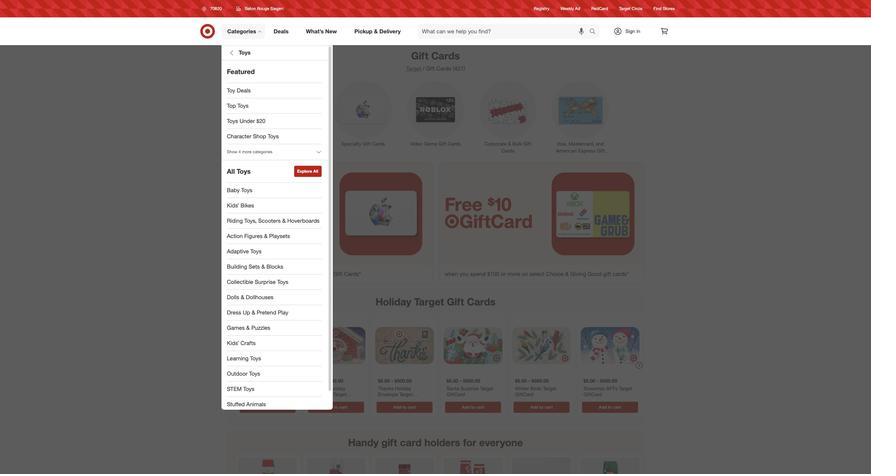 Task type: describe. For each thing, give the bounding box(es) containing it.
toys inside character shop toys link
[[268, 133, 279, 140]]

scooters
[[258, 217, 281, 224]]

registry
[[534, 6, 550, 11]]

dollhouses
[[246, 294, 274, 301]]

kids' for kids' bikes
[[227, 202, 239, 209]]

choice
[[546, 271, 564, 277]]

when you spend $100 or more on apple gift cards*
[[233, 271, 361, 277]]

top toys
[[227, 102, 249, 109]]

What can we help you find? suggestions appear below search field
[[418, 24, 591, 39]]

$100 for apple
[[275, 271, 287, 277]]

holiday for $5.00 - $500.00 thanks holiday envelope target giftcard
[[395, 386, 411, 392]]

learning toys
[[227, 355, 261, 362]]

stores
[[663, 6, 675, 11]]

sign in link
[[608, 24, 652, 39]]

0 horizontal spatial deals
[[237, 87, 251, 94]]

to for santa surprise target giftcard
[[471, 405, 475, 410]]

kids' crafts
[[227, 340, 256, 347]]

holiday for $5.00 - $500.00 bullseye holiday doghouse target giftcard
[[329, 386, 345, 392]]

giftcard inside $5.00 - $500.00 santa surprise target giftcard
[[447, 392, 465, 398]]

and
[[596, 141, 604, 147]]

toys inside 'top toys' link
[[238, 102, 249, 109]]

corporate
[[485, 141, 507, 147]]

adaptive toys
[[227, 248, 262, 255]]

target inside the $5.00 - $500.00 happy holiday pines target giftcard
[[241, 392, 254, 398]]

free for when you spend $100 or more on select choice & giving good gift cards*
[[445, 193, 483, 215]]

for
[[463, 437, 477, 449]]

to for snowman bffs target giftcard
[[608, 405, 612, 410]]

ad
[[575, 6, 581, 11]]

stem
[[227, 386, 242, 393]]

visa, mastercard, and american express gift cards
[[556, 141, 605, 161]]

visa, mastercard, and american express gift cards link
[[547, 80, 614, 161]]

pickup
[[355, 28, 373, 35]]

$5.00 - $500.00 santa surprise target giftcard
[[447, 378, 494, 398]]

pickup & delivery
[[355, 28, 401, 35]]

dolls & dollhouses link
[[221, 290, 327, 305]]

when for when you spend $100 or more on select choice & giving good gift cards*
[[445, 271, 458, 277]]

& right figures
[[264, 233, 268, 240]]

carousel region containing holiday target gift cards
[[227, 290, 645, 431]]

stem toys link
[[221, 382, 327, 397]]

cards inside 'specialty gift cards' link
[[372, 141, 385, 147]]

baton rouge siegen button
[[232, 2, 288, 15]]

add for bullseye
[[325, 405, 333, 410]]

add for snowman
[[599, 405, 607, 410]]

toys inside the baby toys link
[[241, 187, 252, 194]]

select
[[530, 271, 545, 277]]

add for santa
[[462, 405, 470, 410]]

doghouse
[[309, 392, 332, 398]]

on for apple
[[310, 271, 316, 277]]

character shop toys
[[227, 133, 279, 140]]

$500.00 for snowman
[[600, 378, 618, 384]]

weekly ad link
[[561, 6, 581, 12]]

(421)
[[453, 65, 465, 72]]

more for when you spend $100 or more on apple gift cards*
[[296, 271, 308, 277]]

70820 button
[[198, 2, 229, 15]]

pines
[[274, 386, 286, 392]]

add to cart for snowman bffs target giftcard
[[599, 405, 621, 410]]

toys inside learning toys link
[[250, 355, 261, 362]]

winter
[[515, 386, 529, 392]]

holders
[[425, 437, 461, 449]]

or for select
[[501, 271, 506, 277]]

sign in
[[626, 28, 641, 34]]

& inside "link"
[[241, 294, 244, 301]]

stuffed animals link
[[221, 397, 327, 413]]

rouge
[[257, 6, 269, 11]]

on for select
[[522, 271, 528, 277]]

collectible surprise toys
[[227, 279, 288, 286]]

handy gift card holders for everyone
[[348, 437, 523, 449]]

winter birds target giftcard image
[[512, 317, 571, 375]]

figures
[[244, 233, 263, 240]]

cards inside target gift cards link
[[296, 141, 309, 147]]

toys inside toys under $20 link
[[227, 118, 238, 125]]

$10 for apple
[[276, 193, 300, 215]]

bullseye holiday doghouse target giftcard image
[[307, 317, 366, 375]]

blocks
[[267, 263, 283, 270]]

cart for $5.00 - $500.00 snowman bffs target giftcard
[[613, 405, 621, 410]]

under
[[240, 118, 255, 125]]

redcard link
[[592, 6, 608, 12]]

& right pickup
[[374, 28, 378, 35]]

0 horizontal spatial all
[[227, 167, 235, 175]]

gift inside corporate & bulk gift cards
[[524, 141, 532, 147]]

giftcard inside $5.00 - $500.00 winter birds target giftcard
[[515, 392, 534, 398]]

when you spend $100 or more on select choice & giving good gift cards*
[[445, 271, 629, 277]]

kids' crafts link
[[221, 336, 327, 351]]

specialty gift cards
[[341, 141, 385, 147]]

target inside $5.00 - $500.00 snowman bffs target giftcard
[[619, 386, 633, 392]]

$5.00 for $5.00 - $500.00 thanks holiday envelope target giftcard
[[378, 378, 390, 384]]

visa,
[[557, 141, 568, 147]]

& left giving
[[566, 271, 569, 277]]

$5.00 - $500.00 thanks holiday envelope target giftcard
[[378, 378, 413, 404]]

explore all link
[[294, 166, 322, 177]]

free for when you spend $100 or more on apple gift cards*
[[233, 193, 271, 215]]

add for happy
[[256, 405, 264, 410]]

happy holiday pines target giftcard image
[[238, 317, 297, 375]]

toys under $20 link
[[221, 114, 327, 129]]

cart for $5.00 - $500.00 santa surprise target giftcard
[[476, 405, 484, 410]]

deals link
[[268, 24, 297, 39]]

add to cart for happy holiday pines target giftcard
[[256, 405, 279, 410]]

handy
[[348, 437, 379, 449]]

find stores link
[[654, 6, 675, 12]]

baby toys link
[[221, 183, 327, 198]]

bullseye
[[309, 386, 328, 392]]

toy
[[227, 87, 235, 94]]

spend for when you spend $100 or more on select choice & giving good gift cards*
[[470, 271, 486, 277]]

search button
[[586, 24, 603, 40]]

toys up baby toys
[[237, 167, 251, 175]]

add to cart for santa surprise target giftcard
[[462, 405, 484, 410]]

circle
[[632, 6, 643, 11]]

specialty
[[341, 141, 362, 147]]

corporate & bulk gift cards link
[[475, 80, 542, 154]]

corporate & bulk gift cards
[[485, 141, 532, 154]]

express
[[578, 148, 596, 154]]

$5.00 for $5.00 - $500.00 happy holiday pines target giftcard
[[241, 378, 253, 384]]

video game gift cards link
[[402, 80, 469, 147]]

cards*
[[613, 271, 629, 277]]

pickup & delivery link
[[349, 24, 410, 39]]

riding toys, scooters & hoverboards link
[[221, 214, 327, 229]]

baby toys
[[227, 187, 252, 194]]

target gift cards link
[[257, 80, 324, 147]]

stuffed animals
[[227, 401, 266, 408]]

0 vertical spatial gift
[[604, 271, 612, 277]]

action figures & playsets
[[227, 233, 290, 240]]

toy deals link
[[221, 83, 327, 98]]

or for apple
[[289, 271, 294, 277]]

spend for when you spend $100 or more on apple gift cards*
[[258, 271, 274, 277]]

toys inside outdoor toys link
[[249, 371, 260, 378]]

featured
[[227, 68, 255, 76]]

collectible
[[227, 279, 253, 286]]

& inside corporate & bulk gift cards
[[508, 141, 511, 147]]

delivery
[[380, 28, 401, 35]]

santa surprise target giftcard image
[[444, 317, 503, 375]]

kids' bikes link
[[221, 198, 327, 214]]

/
[[423, 65, 425, 72]]

$5.00 - $500.00 snowman bffs target giftcard
[[584, 378, 633, 398]]

cart for $5.00 - $500.00 winter birds target giftcard
[[545, 405, 553, 410]]

giftcard inside the $5.00 - $500.00 happy holiday pines target giftcard
[[256, 392, 274, 398]]

character shop toys link
[[221, 129, 327, 144]]

categories link
[[221, 24, 265, 39]]

$5.00 for $5.00 - $500.00 snowman bffs target giftcard
[[584, 378, 596, 384]]



Task type: vqa. For each thing, say whether or not it's contained in the screenshot.
the Gift in Specialty Gift Cards link
yes



Task type: locate. For each thing, give the bounding box(es) containing it.
to down $5.00 - $500.00 santa surprise target giftcard
[[471, 405, 475, 410]]

holiday for $5.00 - $500.00 happy holiday pines target giftcard
[[257, 386, 273, 392]]

1 vertical spatial deals
[[237, 87, 251, 94]]

1 horizontal spatial free
[[445, 193, 483, 215]]

$500.00 inside $5.00 - $500.00 bullseye holiday doghouse target giftcard
[[326, 378, 343, 384]]

kids' left bikes
[[227, 202, 239, 209]]

when for when you spend $100 or more on apple gift cards*
[[233, 271, 246, 277]]

$500.00 inside $5.00 - $500.00 santa surprise target giftcard
[[463, 378, 480, 384]]

top
[[227, 102, 236, 109]]

mastercard,
[[569, 141, 595, 147]]

target inside gift cards target / gift cards (421)
[[406, 65, 421, 72]]

to down stem toys link
[[265, 405, 269, 410]]

cart down bffs
[[613, 405, 621, 410]]

6 $5.00 from the left
[[584, 378, 596, 384]]

target circle link
[[620, 6, 643, 12]]

- for happy
[[254, 378, 256, 384]]

2 to from the left
[[334, 405, 338, 410]]

toys,
[[244, 217, 257, 224]]

2 kids' from the top
[[227, 340, 239, 347]]

1 spend from the left
[[258, 271, 274, 277]]

siegen
[[271, 6, 284, 11]]

2 add to cart button from the left
[[308, 402, 364, 413]]

add to cart button for $5.00 - $500.00 happy holiday pines target giftcard
[[240, 402, 296, 413]]

dolls & dollhouses
[[227, 294, 274, 301]]

$5.00 up happy
[[241, 378, 253, 384]]

& left bulk
[[508, 141, 511, 147]]

0 horizontal spatial gift
[[382, 437, 397, 449]]

1 add from the left
[[256, 405, 264, 410]]

target inside the $5.00 - $500.00 thanks holiday envelope target giftcard
[[399, 392, 413, 398]]

2 when from the left
[[445, 271, 458, 277]]

¬giftcard for select
[[445, 210, 533, 232]]

cart down the $5.00 - $500.00 thanks holiday envelope target giftcard
[[408, 405, 416, 410]]

everyone
[[479, 437, 523, 449]]

1 horizontal spatial you
[[460, 271, 469, 277]]

snowman bffs target giftcard image
[[581, 317, 640, 375]]

1 free from the left
[[233, 193, 271, 215]]

giftcard inside $5.00 - $500.00 bullseye holiday doghouse target giftcard
[[309, 398, 328, 404]]

free $10 for when you spend $100 or more on apple gift cards*
[[233, 193, 300, 215]]

target inside $5.00 - $500.00 winter birds target giftcard
[[543, 386, 557, 392]]

explore
[[297, 169, 312, 174]]

1 add to cart from the left
[[256, 405, 279, 410]]

deals right toy
[[237, 87, 251, 94]]

puzzles
[[251, 325, 270, 332]]

riding toys, scooters & hoverboards
[[227, 217, 320, 224]]

1 $500.00 from the left
[[257, 378, 275, 384]]

4 to from the left
[[471, 405, 475, 410]]

4 add to cart button from the left
[[445, 402, 501, 413]]

add down the $5.00 - $500.00 happy holiday pines target giftcard
[[256, 405, 264, 410]]

toys inside adaptive toys link
[[250, 248, 262, 255]]

$500.00 inside the $5.00 - $500.00 thanks holiday envelope target giftcard
[[395, 378, 412, 384]]

1 $100 from the left
[[275, 271, 287, 277]]

more inside "button"
[[242, 149, 252, 155]]

giftcard up the animals
[[256, 392, 274, 398]]

2 free from the left
[[445, 193, 483, 215]]

giftcard down snowman
[[584, 392, 602, 398]]

to for happy holiday pines target giftcard
[[265, 405, 269, 410]]

games
[[227, 325, 245, 332]]

add down $5.00 - $500.00 snowman bffs target giftcard
[[599, 405, 607, 410]]

$20
[[257, 118, 266, 125]]

add to cart button down stem toys link
[[240, 402, 296, 413]]

all
[[227, 167, 235, 175], [314, 169, 319, 174]]

kids' left crafts
[[227, 340, 239, 347]]

2 horizontal spatial more
[[508, 271, 521, 277]]

weekly
[[561, 6, 574, 11]]

when up holiday target gift cards at bottom
[[445, 271, 458, 277]]

$5.00 up thanks
[[378, 378, 390, 384]]

sign
[[626, 28, 636, 34]]

what's
[[306, 28, 324, 35]]

3 cart from the left
[[408, 405, 416, 410]]

add for thanks
[[393, 405, 401, 410]]

$5.00 inside $5.00 - $500.00 winter birds target giftcard
[[515, 378, 527, 384]]

apple
[[318, 271, 332, 277]]

1 horizontal spatial more
[[296, 271, 308, 277]]

1 horizontal spatial ¬giftcard
[[445, 210, 533, 232]]

1 horizontal spatial when
[[445, 271, 458, 277]]

& right the up
[[252, 309, 255, 316]]

2 add from the left
[[325, 405, 333, 410]]

1 on from the left
[[310, 271, 316, 277]]

shop
[[253, 133, 266, 140]]

1 horizontal spatial on
[[522, 271, 528, 277]]

6 - from the left
[[597, 378, 599, 384]]

2 carousel region from the top
[[227, 431, 645, 475]]

- for santa
[[460, 378, 462, 384]]

target inside target circle link
[[620, 6, 631, 11]]

2 $5.00 from the left
[[309, 378, 321, 384]]

add to cart down the birds
[[531, 405, 553, 410]]

cards*
[[344, 271, 361, 277]]

surprise right santa at the bottom of the page
[[461, 386, 479, 392]]

0 horizontal spatial $10
[[276, 193, 300, 215]]

outdoor toys link
[[221, 367, 327, 382]]

outdoor
[[227, 371, 248, 378]]

add down $5.00 - $500.00 santa surprise target giftcard
[[462, 405, 470, 410]]

bffs
[[607, 386, 618, 392]]

adaptive
[[227, 248, 249, 255]]

0 horizontal spatial on
[[310, 271, 316, 277]]

1 horizontal spatial $10
[[488, 193, 512, 215]]

1 - from the left
[[254, 378, 256, 384]]

1 horizontal spatial $100
[[488, 271, 500, 277]]

hoverboards
[[288, 217, 320, 224]]

1 to from the left
[[265, 405, 269, 410]]

$5.00 up santa at the bottom of the page
[[447, 378, 458, 384]]

building sets & blocks link
[[221, 260, 327, 275]]

$5.00 for $5.00 - $500.00 santa surprise target giftcard
[[447, 378, 458, 384]]

kids' inside kids' bikes link
[[227, 202, 239, 209]]

6 $500.00 from the left
[[600, 378, 618, 384]]

redcard
[[592, 6, 608, 11]]

$500.00 for happy
[[257, 378, 275, 384]]

toys right stem
[[243, 386, 255, 393]]

search
[[586, 28, 603, 35]]

add to cart button down the birds
[[514, 402, 570, 413]]

0 horizontal spatial you
[[248, 271, 257, 277]]

add to cart button for $5.00 - $500.00 thanks holiday envelope target giftcard
[[377, 402, 433, 413]]

toys right shop
[[268, 133, 279, 140]]

to down the birds
[[540, 405, 544, 410]]

spend
[[258, 271, 274, 277], [470, 271, 486, 277]]

& right scooters on the top of the page
[[282, 217, 286, 224]]

target inside $5.00 - $500.00 santa surprise target giftcard
[[480, 386, 494, 392]]

$5.00
[[241, 378, 253, 384], [309, 378, 321, 384], [378, 378, 390, 384], [447, 378, 458, 384], [515, 378, 527, 384], [584, 378, 596, 384]]

0 horizontal spatial ¬giftcard
[[233, 210, 321, 232]]

2 $10 from the left
[[488, 193, 512, 215]]

gift
[[604, 271, 612, 277], [382, 437, 397, 449]]

5 add to cart from the left
[[531, 405, 553, 410]]

registry link
[[534, 6, 550, 12]]

2 - from the left
[[323, 378, 325, 384]]

& right dolls
[[241, 294, 244, 301]]

2 add to cart from the left
[[325, 405, 347, 410]]

playsets
[[269, 233, 290, 240]]

cards inside visa, mastercard, and american express gift cards
[[574, 155, 587, 161]]

- inside the $5.00 - $500.00 happy holiday pines target giftcard
[[254, 378, 256, 384]]

2 spend from the left
[[470, 271, 486, 277]]

gift inside visa, mastercard, and american express gift cards
[[597, 148, 605, 154]]

- inside the $5.00 - $500.00 thanks holiday envelope target giftcard
[[391, 378, 393, 384]]

holiday inside $5.00 - $500.00 bullseye holiday doghouse target giftcard
[[329, 386, 345, 392]]

play
[[278, 309, 289, 316]]

carousel region containing handy gift card holders for everyone
[[227, 431, 645, 475]]

&
[[374, 28, 378, 35], [508, 141, 511, 147], [282, 217, 286, 224], [264, 233, 268, 240], [262, 263, 265, 270], [566, 271, 569, 277], [241, 294, 244, 301], [252, 309, 255, 316], [246, 325, 250, 332]]

5 to from the left
[[540, 405, 544, 410]]

to
[[265, 405, 269, 410], [334, 405, 338, 410], [403, 405, 407, 410], [471, 405, 475, 410], [540, 405, 544, 410], [608, 405, 612, 410]]

5 $500.00 from the left
[[532, 378, 549, 384]]

$5.00 inside $5.00 - $500.00 santa surprise target giftcard
[[447, 378, 458, 384]]

3 $500.00 from the left
[[395, 378, 412, 384]]

on left select
[[522, 271, 528, 277]]

0 horizontal spatial free $10
[[233, 193, 300, 215]]

giftcard down santa at the bottom of the page
[[447, 392, 465, 398]]

toys left under
[[227, 118, 238, 125]]

- for winter
[[528, 378, 530, 384]]

giftcard down doghouse
[[309, 398, 328, 404]]

0 horizontal spatial free
[[233, 193, 271, 215]]

$500.00 for santa
[[463, 378, 480, 384]]

1 $5.00 from the left
[[241, 378, 253, 384]]

you for when you spend $100 or more on apple gift cards*
[[248, 271, 257, 277]]

target
[[620, 6, 631, 11], [406, 65, 421, 72], [272, 141, 286, 147], [414, 296, 444, 308], [480, 386, 494, 392], [543, 386, 557, 392], [619, 386, 633, 392], [241, 392, 254, 398], [333, 392, 347, 398], [399, 392, 413, 398]]

santa
[[447, 386, 459, 392]]

to down the $5.00 - $500.00 thanks holiday envelope target giftcard
[[403, 405, 407, 410]]

$5.00 inside the $5.00 - $500.00 thanks holiday envelope target giftcard
[[378, 378, 390, 384]]

2 on from the left
[[522, 271, 528, 277]]

cart for $5.00 - $500.00 thanks holiday envelope target giftcard
[[408, 405, 416, 410]]

5 add from the left
[[531, 405, 538, 410]]

1 when from the left
[[233, 271, 246, 277]]

$5.00 inside $5.00 - $500.00 snowman bffs target giftcard
[[584, 378, 596, 384]]

2 or from the left
[[501, 271, 506, 277]]

0 vertical spatial deals
[[274, 28, 289, 35]]

6 cart from the left
[[613, 405, 621, 410]]

add to cart for thanks holiday envelope target giftcard
[[393, 405, 416, 410]]

adaptive toys link
[[221, 244, 327, 260]]

add to cart button down doghouse
[[308, 402, 364, 413]]

$500.00 inside the $5.00 - $500.00 happy holiday pines target giftcard
[[257, 378, 275, 384]]

learning toys link
[[221, 351, 327, 367]]

$100
[[275, 271, 287, 277], [488, 271, 500, 277]]

$500.00 for thanks
[[395, 378, 412, 384]]

$500.00 for winter
[[532, 378, 549, 384]]

thanks holiday envelope target giftcard image
[[375, 317, 434, 375]]

2 you from the left
[[460, 271, 469, 277]]

more left apple
[[296, 271, 308, 277]]

1 vertical spatial surprise
[[461, 386, 479, 392]]

2 $500.00 from the left
[[326, 378, 343, 384]]

holiday inside the $5.00 - $500.00 happy holiday pines target giftcard
[[257, 386, 273, 392]]

$5.00 inside $5.00 - $500.00 bullseye holiday doghouse target giftcard
[[309, 378, 321, 384]]

add down doghouse
[[325, 405, 333, 410]]

what's new link
[[300, 24, 346, 39]]

$500.00 inside $5.00 - $500.00 winter birds target giftcard
[[532, 378, 549, 384]]

giving
[[571, 271, 586, 277]]

more right 4
[[242, 149, 252, 155]]

0 horizontal spatial spend
[[258, 271, 274, 277]]

3 - from the left
[[391, 378, 393, 384]]

3 $5.00 from the left
[[378, 378, 390, 384]]

6 add to cart from the left
[[599, 405, 621, 410]]

building
[[227, 263, 247, 270]]

0 vertical spatial kids'
[[227, 202, 239, 209]]

categories
[[253, 149, 273, 155]]

4 add to cart from the left
[[462, 405, 484, 410]]

1 vertical spatial gift
[[382, 437, 397, 449]]

surprise inside $5.00 - $500.00 santa surprise target giftcard
[[461, 386, 479, 392]]

card
[[400, 437, 422, 449]]

cards inside corporate & bulk gift cards
[[502, 148, 515, 154]]

building sets & blocks
[[227, 263, 283, 270]]

$10 for select
[[488, 193, 512, 215]]

1 or from the left
[[289, 271, 294, 277]]

$5.00 for $5.00 - $500.00 winter birds target giftcard
[[515, 378, 527, 384]]

you for when you spend $100 or more on select choice & giving good gift cards*
[[460, 271, 469, 277]]

find stores
[[654, 6, 675, 11]]

kids' for kids' crafts
[[227, 340, 239, 347]]

2 cart from the left
[[339, 405, 347, 410]]

collectible surprise toys link
[[221, 275, 327, 290]]

1 $10 from the left
[[276, 193, 300, 215]]

surprise up dollhouses on the left
[[255, 279, 276, 286]]

cart for $5.00 - $500.00 happy holiday pines target giftcard
[[271, 405, 279, 410]]

gift right good
[[604, 271, 612, 277]]

cart down $5.00 - $500.00 winter birds target giftcard
[[545, 405, 553, 410]]

- inside $5.00 - $500.00 bullseye holiday doghouse target giftcard
[[323, 378, 325, 384]]

5 - from the left
[[528, 378, 530, 384]]

toys inside stem toys link
[[243, 386, 255, 393]]

1 horizontal spatial gift
[[604, 271, 612, 277]]

$10
[[276, 193, 300, 215], [488, 193, 512, 215]]

toys up building sets & blocks
[[250, 248, 262, 255]]

- for thanks
[[391, 378, 393, 384]]

to for thanks holiday envelope target giftcard
[[403, 405, 407, 410]]

add to cart down $5.00 - $500.00 santa surprise target giftcard
[[462, 405, 484, 410]]

outdoor toys
[[227, 371, 260, 378]]

add to cart for bullseye holiday doghouse target giftcard
[[325, 405, 347, 410]]

gift left card
[[382, 437, 397, 449]]

target inside target gift cards link
[[272, 141, 286, 147]]

3 add to cart from the left
[[393, 405, 416, 410]]

1 horizontal spatial all
[[314, 169, 319, 174]]

to down $5.00 - $500.00 bullseye holiday doghouse target giftcard
[[334, 405, 338, 410]]

6 to from the left
[[608, 405, 612, 410]]

toys right the baby
[[241, 187, 252, 194]]

- inside $5.00 - $500.00 snowman bffs target giftcard
[[597, 378, 599, 384]]

toys down when you spend $100 or more on apple gift cards*
[[277, 279, 288, 286]]

you
[[248, 271, 257, 277], [460, 271, 469, 277]]

cart down $5.00 - $500.00 santa surprise target giftcard
[[476, 405, 484, 410]]

3 add to cart button from the left
[[377, 402, 433, 413]]

baton rouge siegen
[[245, 6, 284, 11]]

3 add from the left
[[393, 405, 401, 410]]

$500.00 for bullseye
[[326, 378, 343, 384]]

add to cart down bffs
[[599, 405, 621, 410]]

dress up & pretend play link
[[221, 305, 327, 321]]

holiday inside the $5.00 - $500.00 thanks holiday envelope target giftcard
[[395, 386, 411, 392]]

4 $500.00 from the left
[[463, 378, 480, 384]]

on left apple
[[310, 271, 316, 277]]

all right explore
[[314, 169, 319, 174]]

1 add to cart button from the left
[[240, 402, 296, 413]]

4 add from the left
[[462, 405, 470, 410]]

show
[[227, 149, 238, 155]]

or down adaptive toys link
[[289, 271, 294, 277]]

$100 for select
[[488, 271, 500, 277]]

- for snowman
[[597, 378, 599, 384]]

giftcard inside $5.00 - $500.00 snowman bffs target giftcard
[[584, 392, 602, 398]]

when
[[233, 271, 246, 277], [445, 271, 458, 277]]

add down the birds
[[531, 405, 538, 410]]

video game gift cards
[[411, 141, 461, 147]]

2 ¬giftcard from the left
[[445, 210, 533, 232]]

to for bullseye holiday doghouse target giftcard
[[334, 405, 338, 410]]

add for winter
[[531, 405, 538, 410]]

action figures & playsets link
[[221, 229, 327, 244]]

-
[[254, 378, 256, 384], [323, 378, 325, 384], [391, 378, 393, 384], [460, 378, 462, 384], [528, 378, 530, 384], [597, 378, 599, 384]]

add to cart button down $5.00 - $500.00 santa surprise target giftcard
[[445, 402, 501, 413]]

$500.00 inside $5.00 - $500.00 snowman bffs target giftcard
[[600, 378, 618, 384]]

baby
[[227, 187, 240, 194]]

all toys
[[227, 167, 251, 175]]

toys up happy
[[249, 371, 260, 378]]

kids'
[[227, 202, 239, 209], [227, 340, 239, 347]]

0 horizontal spatial or
[[289, 271, 294, 277]]

1 ¬giftcard from the left
[[233, 210, 321, 232]]

giftcard down envelope
[[378, 398, 396, 404]]

$5.00 up bullseye
[[309, 378, 321, 384]]

giftcard inside the $5.00 - $500.00 thanks holiday envelope target giftcard
[[378, 398, 396, 404]]

target link
[[406, 65, 421, 72]]

kids' bikes
[[227, 202, 254, 209]]

toys up featured
[[239, 49, 251, 56]]

deals down siegen
[[274, 28, 289, 35]]

- inside $5.00 - $500.00 winter birds target giftcard
[[528, 378, 530, 384]]

more for when you spend $100 or more on select choice & giving good gift cards*
[[508, 271, 521, 277]]

- for bullseye
[[323, 378, 325, 384]]

toys right top
[[238, 102, 249, 109]]

$5.00 inside the $5.00 - $500.00 happy holiday pines target giftcard
[[241, 378, 253, 384]]

0 vertical spatial surprise
[[255, 279, 276, 286]]

6 add from the left
[[599, 405, 607, 410]]

snowman
[[584, 386, 605, 392]]

add down envelope
[[393, 405, 401, 410]]

cart down $5.00 - $500.00 bullseye holiday doghouse target giftcard
[[339, 405, 347, 410]]

1 cart from the left
[[271, 405, 279, 410]]

kids' inside kids' crafts link
[[227, 340, 239, 347]]

4 cart from the left
[[476, 405, 484, 410]]

& right sets
[[262, 263, 265, 270]]

6 add to cart button from the left
[[582, 402, 638, 413]]

add to cart button down envelope
[[377, 402, 433, 413]]

4 $5.00 from the left
[[447, 378, 458, 384]]

$5.00 up snowman
[[584, 378, 596, 384]]

add to cart down the $5.00 - $500.00 thanks holiday envelope target giftcard
[[393, 405, 416, 410]]

sets
[[249, 263, 260, 270]]

& inside 'link'
[[246, 325, 250, 332]]

target inside $5.00 - $500.00 bullseye holiday doghouse target giftcard
[[333, 392, 347, 398]]

dolls
[[227, 294, 239, 301]]

0 horizontal spatial when
[[233, 271, 246, 277]]

add to cart down $5.00 - $500.00 bullseye holiday doghouse target giftcard
[[325, 405, 347, 410]]

bikes
[[241, 202, 254, 209]]

2 $100 from the left
[[488, 271, 500, 277]]

add to cart down stem toys link
[[256, 405, 279, 410]]

2 free $10 from the left
[[445, 193, 512, 215]]

5 add to cart button from the left
[[514, 402, 570, 413]]

thanks
[[378, 386, 394, 392]]

1 horizontal spatial deals
[[274, 28, 289, 35]]

1 carousel region from the top
[[227, 290, 645, 431]]

5 cart from the left
[[545, 405, 553, 410]]

add to cart button for $5.00 - $500.00 winter birds target giftcard
[[514, 402, 570, 413]]

3 to from the left
[[403, 405, 407, 410]]

cards inside video game gift cards link
[[448, 141, 461, 147]]

add to cart button for $5.00 - $500.00 snowman bffs target giftcard
[[582, 402, 638, 413]]

¬giftcard for apple
[[233, 210, 321, 232]]

when down building
[[233, 271, 246, 277]]

more left select
[[508, 271, 521, 277]]

1 horizontal spatial free $10
[[445, 193, 512, 215]]

& right games
[[246, 325, 250, 332]]

$500.00
[[257, 378, 275, 384], [326, 378, 343, 384], [395, 378, 412, 384], [463, 378, 480, 384], [532, 378, 549, 384], [600, 378, 618, 384]]

1 vertical spatial kids'
[[227, 340, 239, 347]]

to for winter birds target giftcard
[[540, 405, 544, 410]]

add to cart button down bffs
[[582, 402, 638, 413]]

$5.00 up winter
[[515, 378, 527, 384]]

0 horizontal spatial surprise
[[255, 279, 276, 286]]

1 horizontal spatial or
[[501, 271, 506, 277]]

or left select
[[501, 271, 506, 277]]

to down bffs
[[608, 405, 612, 410]]

all up the baby
[[227, 167, 235, 175]]

cart for $5.00 - $500.00 bullseye holiday doghouse target giftcard
[[339, 405, 347, 410]]

1 horizontal spatial spend
[[470, 271, 486, 277]]

5 $5.00 from the left
[[515, 378, 527, 384]]

1 horizontal spatial surprise
[[461, 386, 479, 392]]

$5.00 - $500.00 winter birds target giftcard
[[515, 378, 557, 398]]

up
[[243, 309, 250, 316]]

envelope
[[378, 392, 398, 398]]

add
[[256, 405, 264, 410], [325, 405, 333, 410], [393, 405, 401, 410], [462, 405, 470, 410], [531, 405, 538, 410], [599, 405, 607, 410]]

action
[[227, 233, 243, 240]]

1 free $10 from the left
[[233, 193, 300, 215]]

toys under $20
[[227, 118, 266, 125]]

toys inside collectible surprise toys link
[[277, 279, 288, 286]]

1 you from the left
[[248, 271, 257, 277]]

carousel region
[[227, 290, 645, 431], [227, 431, 645, 475]]

$5.00 - $500.00 bullseye holiday doghouse target giftcard
[[309, 378, 347, 404]]

holiday
[[376, 296, 412, 308], [257, 386, 273, 392], [329, 386, 345, 392], [395, 386, 411, 392]]

riding
[[227, 217, 243, 224]]

deals
[[274, 28, 289, 35], [237, 87, 251, 94]]

add to cart button for $5.00 - $500.00 santa surprise target giftcard
[[445, 402, 501, 413]]

or
[[289, 271, 294, 277], [501, 271, 506, 277]]

free
[[233, 193, 271, 215], [445, 193, 483, 215]]

add to cart button for $5.00 - $500.00 bullseye holiday doghouse target giftcard
[[308, 402, 364, 413]]

toy deals
[[227, 87, 251, 94]]

add to cart for winter birds target giftcard
[[531, 405, 553, 410]]

cart down stem toys link
[[271, 405, 279, 410]]

- inside $5.00 - $500.00 santa surprise target giftcard
[[460, 378, 462, 384]]

free $10 for when you spend $100 or more on select choice & giving good gift cards*
[[445, 193, 512, 215]]

$5.00 for $5.00 - $500.00 bullseye holiday doghouse target giftcard
[[309, 378, 321, 384]]

toys down crafts
[[250, 355, 261, 362]]

4 - from the left
[[460, 378, 462, 384]]

1 kids' from the top
[[227, 202, 239, 209]]

0 horizontal spatial more
[[242, 149, 252, 155]]

0 horizontal spatial $100
[[275, 271, 287, 277]]

giftcard down winter
[[515, 392, 534, 398]]



